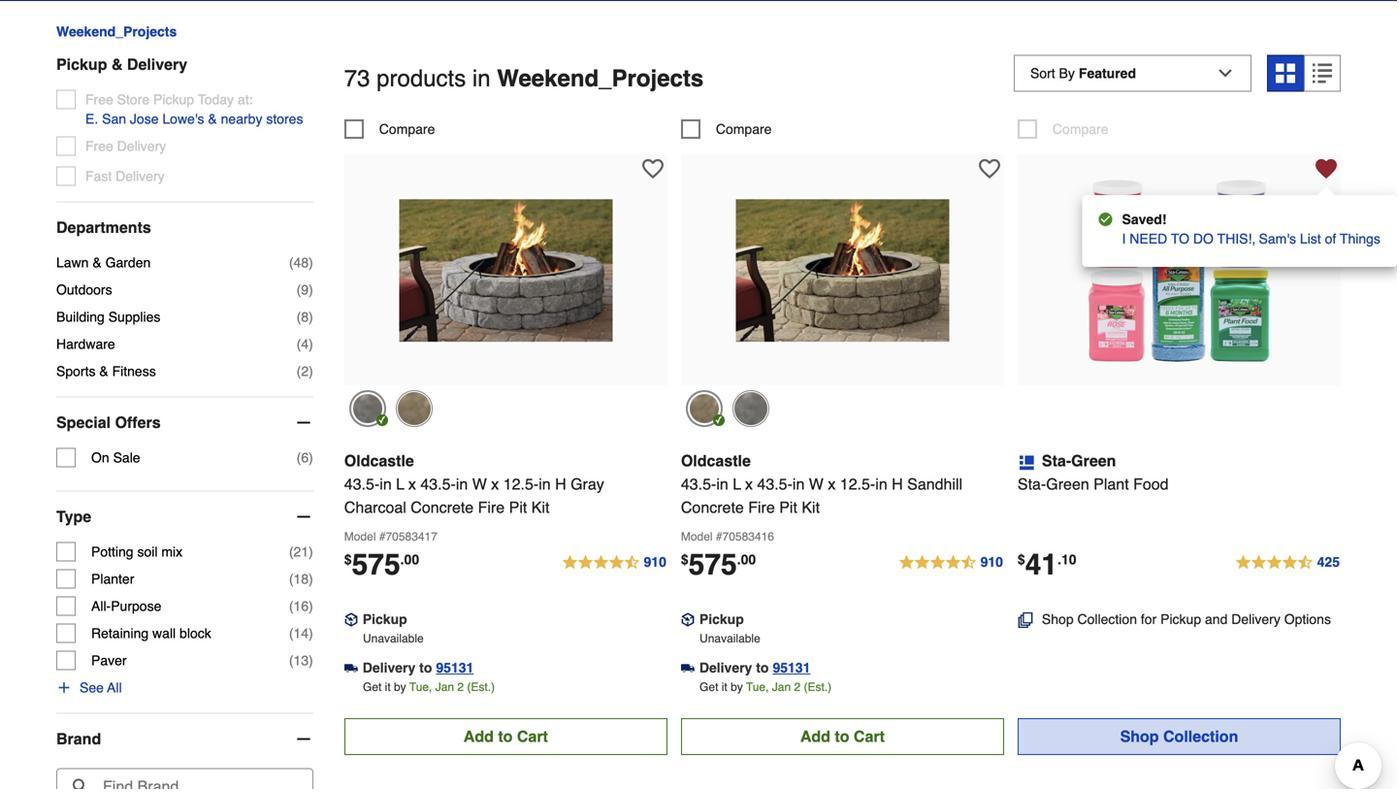 Task type: vqa. For each thing, say whether or not it's contained in the screenshot.


Task type: describe. For each thing, give the bounding box(es) containing it.
by for truck filled image
[[731, 681, 743, 694]]

95131 for truck filled image's 95131 button
[[773, 660, 811, 676]]

( 9 )
[[297, 282, 313, 297]]

plant
[[1094, 475, 1129, 493]]

all-
[[91, 598, 111, 614]]

1 gray charcoal image from the left
[[349, 390, 386, 427]]

store
[[117, 92, 150, 107]]

delivery right truck filled icon
[[363, 660, 416, 676]]

( 48 )
[[289, 255, 313, 270]]

actual price $575.00 element for second the 910 button
[[681, 548, 756, 582]]

today
[[198, 92, 234, 107]]

2 add to cart button from the left
[[681, 718, 1005, 755]]

1 43.5- from the left
[[344, 475, 380, 493]]

model for concrete
[[681, 530, 713, 544]]

free store pickup today at:
[[85, 92, 253, 107]]

4.5 stars image for 1st the 910 button from the left
[[562, 551, 668, 575]]

paver
[[91, 653, 127, 668]]

collection for shop collection
[[1164, 728, 1239, 746]]

18
[[294, 571, 309, 587]]

charcoal
[[344, 499, 407, 517]]

lowe's
[[162, 111, 204, 127]]

w for pit
[[809, 475, 824, 493]]

1 horizontal spatial weekend_projects
[[497, 65, 704, 92]]

sam's list of things link
[[1259, 227, 1381, 250]]

( for 9
[[297, 282, 301, 297]]

12.5- for kit
[[840, 475, 876, 493]]

weekend_projects link
[[56, 24, 177, 39]]

unavailable for pickup image related to truck filled image
[[700, 632, 761, 646]]

14
[[294, 625, 309, 641]]

w for fire
[[472, 475, 487, 493]]

sam's
[[1259, 231, 1297, 247]]

see all button
[[56, 678, 122, 697]]

building
[[56, 309, 105, 325]]

jan for truck filled image
[[772, 681, 791, 694]]

& for delivery
[[112, 55, 123, 73]]

departments
[[56, 218, 151, 236]]

) for ( 6 )
[[309, 450, 313, 465]]

it for truck filled icon
[[385, 681, 391, 694]]

8
[[301, 309, 309, 325]]

sandhill
[[908, 475, 963, 493]]

pickup & delivery
[[56, 55, 188, 73]]

stores
[[266, 111, 303, 127]]

( for 18
[[289, 571, 294, 587]]

& for fitness
[[99, 363, 108, 379]]

list view image
[[1313, 63, 1333, 83]]

hardware
[[56, 336, 115, 352]]

building supplies
[[56, 309, 161, 325]]

) for ( 4 )
[[309, 336, 313, 352]]

pickup down weekend_projects link
[[56, 55, 107, 73]]

on sale
[[91, 450, 140, 465]]

(est.) for truck filled image's 95131 button
[[804, 681, 832, 694]]

saved!
[[1123, 212, 1167, 227]]

options
[[1285, 612, 1332, 627]]

outdoors
[[56, 282, 112, 297]]

41
[[1026, 548, 1058, 582]]

425
[[1318, 554, 1340, 570]]

model # 70583416
[[681, 530, 775, 544]]

jan for truck filled icon
[[436, 681, 454, 694]]

0 horizontal spatial 2
[[301, 363, 309, 379]]

special offers button
[[56, 397, 313, 448]]

fire inside oldcastle 43.5-in l x 43.5-in w x 12.5-in h gray charcoal concrete fire pit kit
[[478, 499, 505, 517]]

plus image
[[56, 680, 72, 695]]

5013605579 element
[[344, 120, 435, 139]]

& inside button
[[208, 111, 217, 127]]

h for sandhill
[[892, 475, 903, 493]]

san
[[102, 111, 126, 127]]

add to cart for first the add to cart button from the right
[[801, 728, 885, 746]]

# for concrete
[[716, 530, 723, 544]]

list
[[1301, 231, 1322, 247]]

special offers
[[56, 413, 161, 431]]

( for 2
[[297, 363, 301, 379]]

delivery up free store pickup today at:
[[127, 55, 188, 73]]

oldcastle for oldcastle 43.5-in l x 43.5-in w x 12.5-in h sandhill concrete fire pit kit
[[681, 452, 751, 470]]

check circle filled image
[[1099, 212, 1113, 227]]

16
[[294, 598, 309, 614]]

1 910 button from the left
[[562, 551, 668, 575]]

( for 13
[[289, 653, 294, 668]]

3 x from the left
[[745, 475, 753, 493]]

need
[[1130, 231, 1168, 247]]

planter
[[91, 571, 134, 587]]

delivery right and
[[1232, 612, 1281, 627]]

4.5 stars image for second the 910 button
[[898, 551, 1005, 575]]

minus image for type
[[294, 507, 313, 526]]

lawn
[[56, 255, 89, 270]]

e.
[[85, 111, 98, 127]]

wall
[[152, 625, 176, 641]]

gr_3939 element
[[1018, 120, 1109, 139]]

pickup down model # 70583417
[[363, 612, 407, 627]]

model for charcoal
[[344, 530, 376, 544]]

( 2 )
[[297, 363, 313, 379]]

soil
[[137, 544, 158, 559]]

for
[[1141, 612, 1157, 627]]

12.5- for pit
[[503, 475, 539, 493]]

sta-green sta-green plant food
[[1018, 452, 1169, 493]]

4 x from the left
[[828, 475, 836, 493]]

unavailable for pickup image associated with truck filled icon
[[363, 632, 424, 646]]

( 16 )
[[289, 598, 313, 614]]

kit inside 'oldcastle 43.5-in l x 43.5-in w x 12.5-in h sandhill concrete fire pit kit'
[[802, 499, 820, 517]]

collection for shop collection for pickup and delivery options
[[1078, 612, 1138, 627]]

pit inside 'oldcastle 43.5-in l x 43.5-in w x 12.5-in h sandhill concrete fire pit kit'
[[780, 499, 798, 517]]

sale
[[113, 450, 140, 465]]

73
[[344, 65, 370, 92]]

( 6 )
[[297, 450, 313, 465]]

( 18 )
[[289, 571, 313, 587]]

compare for gr_3939 element
[[1053, 121, 1109, 137]]

and
[[1206, 612, 1228, 627]]

l for charcoal
[[396, 475, 405, 493]]

2 x from the left
[[491, 475, 499, 493]]

concrete inside 'oldcastle 43.5-in l x 43.5-in w x 12.5-in h sandhill concrete fire pit kit'
[[681, 499, 744, 517]]

delivery right truck filled image
[[700, 660, 753, 676]]

brand
[[56, 730, 101, 748]]

jose
[[130, 111, 159, 127]]

heart outline image
[[979, 158, 1001, 180]]

h for gray
[[555, 475, 567, 493]]

mix
[[161, 544, 183, 559]]

i
[[1123, 231, 1126, 247]]

grid view image
[[1276, 63, 1296, 83]]

fast delivery
[[85, 168, 165, 184]]

) for ( 8 )
[[309, 309, 313, 325]]

potting soil mix
[[91, 544, 183, 559]]

0 vertical spatial sta-
[[1042, 452, 1072, 470]]

.10
[[1058, 552, 1077, 567]]

get it by tue, jan 2 (est.) for truck filled icon's 95131 button
[[363, 681, 495, 694]]

shop collection link
[[1018, 718, 1341, 755]]

sports & fitness
[[56, 363, 156, 379]]

95131 for truck filled icon's 95131 button
[[436, 660, 474, 676]]

of
[[1325, 231, 1337, 247]]

potting
[[91, 544, 134, 559]]

e. san jose lowe's & nearby stores button
[[85, 109, 303, 128]]

delivery down free delivery
[[116, 168, 165, 184]]

( for 21
[[289, 544, 294, 559]]

$ 41 .10
[[1018, 548, 1077, 582]]

4 43.5- from the left
[[758, 475, 793, 493]]

free delivery
[[85, 138, 166, 154]]

get it by tue, jan 2 (est.) for truck filled image's 95131 button
[[700, 681, 832, 694]]

see
[[80, 680, 104, 695]]

products
[[377, 65, 466, 92]]

pickup image for truck filled icon
[[344, 613, 358, 626]]

special
[[56, 413, 111, 431]]

oldcastle 43.5-in l x 43.5-in w x 12.5-in h sandhill concrete fire pit kit
[[681, 452, 963, 517]]

on
[[91, 450, 109, 465]]

(est.) for truck filled icon's 95131 button
[[467, 681, 495, 694]]

free for free store pickup today at:
[[85, 92, 113, 107]]

type
[[56, 507, 91, 525]]

departments element
[[56, 218, 313, 237]]

retaining wall block
[[91, 625, 211, 641]]

,
[[1252, 231, 1256, 247]]

saved! i need to do this! , sam's list of things
[[1123, 212, 1381, 247]]

( 4 )
[[297, 336, 313, 352]]

21
[[294, 544, 309, 559]]

tue, for truck filled image's 95131 button
[[746, 681, 769, 694]]

.00 for second the 910 button
[[737, 552, 756, 567]]

( 21 )
[[289, 544, 313, 559]]

shop for shop collection for pickup and delivery options
[[1042, 612, 1074, 627]]

70583416
[[723, 530, 775, 544]]



Task type: locate. For each thing, give the bounding box(es) containing it.
add to cart button
[[344, 718, 668, 755], [681, 718, 1005, 755]]

) for ( 14 )
[[309, 625, 313, 641]]

1 ) from the top
[[309, 255, 313, 270]]

1 horizontal spatial 95131
[[773, 660, 811, 676]]

$ 575 .00 for 1st the 910 button from the left
[[344, 548, 419, 582]]

1 horizontal spatial 4.5 stars image
[[898, 551, 1005, 575]]

1 horizontal spatial compare
[[716, 121, 772, 137]]

pit inside oldcastle 43.5-in l x 43.5-in w x 12.5-in h gray charcoal concrete fire pit kit
[[509, 499, 527, 517]]

) for ( 13 )
[[309, 653, 313, 668]]

1 it from the left
[[385, 681, 391, 694]]

green up plant
[[1072, 452, 1117, 470]]

oldcastle 43.5-in l x 43.5-in w x 12.5-in h gray charcoal concrete fire pit kit image
[[399, 164, 613, 378]]

43.5- up charcoal
[[344, 475, 380, 493]]

brand button
[[56, 714, 313, 764]]

1 kit from the left
[[532, 499, 550, 517]]

None search field
[[497, 0, 1027, 3]]

0 horizontal spatial get it by tue, jan 2 (est.)
[[363, 681, 495, 694]]

actual price $575.00 element for 1st the 910 button from the left
[[344, 548, 419, 582]]

2 for truck filled image
[[794, 681, 801, 694]]

0 horizontal spatial .00
[[401, 552, 419, 567]]

2 4.5 stars image from the left
[[898, 551, 1005, 575]]

1 jan from the left
[[436, 681, 454, 694]]

1 get from the left
[[363, 681, 382, 694]]

0 horizontal spatial 910
[[644, 554, 667, 570]]

1 horizontal spatial oldcastle
[[681, 452, 751, 470]]

2 # from the left
[[716, 530, 723, 544]]

1 horizontal spatial get
[[700, 681, 719, 694]]

1 .00 from the left
[[401, 552, 419, 567]]

1 horizontal spatial delivery to 95131
[[700, 660, 811, 676]]

x
[[409, 475, 416, 493], [491, 475, 499, 493], [745, 475, 753, 493], [828, 475, 836, 493]]

2 ) from the top
[[309, 282, 313, 297]]

1 horizontal spatial 910 button
[[898, 551, 1005, 575]]

8 ) from the top
[[309, 571, 313, 587]]

get for truck filled icon
[[363, 681, 382, 694]]

) up 13 at the bottom left
[[309, 625, 313, 641]]

12.5- left gray
[[503, 475, 539, 493]]

1 horizontal spatial $ 575 .00
[[681, 548, 756, 582]]

0 horizontal spatial it
[[385, 681, 391, 694]]

oldcastle down sandhill icon
[[681, 452, 751, 470]]

food
[[1134, 475, 1169, 493]]

1 horizontal spatial $
[[681, 552, 689, 567]]

1 horizontal spatial unavailable
[[700, 632, 761, 646]]

& down today
[[208, 111, 217, 127]]

2 delivery to 95131 from the left
[[700, 660, 811, 676]]

fire
[[478, 499, 505, 517], [749, 499, 775, 517]]

l up charcoal
[[396, 475, 405, 493]]

9 ) from the top
[[309, 598, 313, 614]]

#
[[379, 530, 386, 544], [716, 530, 723, 544]]

575 down the model # 70583416
[[689, 548, 737, 582]]

2 unavailable from the left
[[700, 632, 761, 646]]

1 horizontal spatial 2
[[458, 681, 464, 694]]

2 add from the left
[[801, 728, 831, 746]]

4 ) from the top
[[309, 336, 313, 352]]

95131 button for truck filled icon
[[436, 658, 474, 678]]

43.5-
[[344, 475, 380, 493], [421, 475, 456, 493], [681, 475, 717, 493], [758, 475, 793, 493]]

free up 'e.'
[[85, 92, 113, 107]]

) for ( 9 )
[[309, 282, 313, 297]]

3 43.5- from the left
[[681, 475, 717, 493]]

2 horizontal spatial 4.5 stars image
[[1235, 551, 1341, 575]]

0 horizontal spatial 910 button
[[562, 551, 668, 575]]

2 kit from the left
[[802, 499, 820, 517]]

73 products in weekend_projects
[[344, 65, 704, 92]]

1 horizontal spatial 95131 button
[[773, 658, 811, 678]]

compare inside gr_3939 element
[[1053, 121, 1109, 137]]

2 pit from the left
[[780, 499, 798, 517]]

2 compare from the left
[[716, 121, 772, 137]]

0 horizontal spatial $ 575 .00
[[344, 548, 419, 582]]

4.5 stars image containing 425
[[1235, 551, 1341, 575]]

it for truck filled image
[[722, 681, 728, 694]]

0 horizontal spatial fire
[[478, 499, 505, 517]]

) up ( 9 ) at the top left of page
[[309, 255, 313, 270]]

$ left .10
[[1018, 552, 1026, 567]]

0 horizontal spatial 575
[[352, 548, 401, 582]]

2 horizontal spatial 2
[[794, 681, 801, 694]]

2 43.5- from the left
[[421, 475, 456, 493]]

pit
[[509, 499, 527, 517], [780, 499, 798, 517]]

actual price $575.00 element down the model # 70583416
[[681, 548, 756, 582]]

910 button down gray
[[562, 551, 668, 575]]

gray charcoal image right sandhill icon
[[733, 390, 770, 427]]

concrete
[[411, 499, 474, 517], [681, 499, 744, 517]]

cart for 1st the add to cart button
[[517, 728, 548, 746]]

0 horizontal spatial compare
[[379, 121, 435, 137]]

1 horizontal spatial actual price $575.00 element
[[681, 548, 756, 582]]

add
[[464, 728, 494, 746], [801, 728, 831, 746]]

1 horizontal spatial fire
[[749, 499, 775, 517]]

) up "14"
[[309, 598, 313, 614]]

compare for 5013605577 element
[[716, 121, 772, 137]]

get it by tue, jan 2 (est.)
[[363, 681, 495, 694], [700, 681, 832, 694]]

garden
[[105, 255, 151, 270]]

1 horizontal spatial 575
[[689, 548, 737, 582]]

43.5- up the model # 70583416
[[681, 475, 717, 493]]

$ for 1st the 910 button from the left
[[344, 552, 352, 567]]

cart
[[517, 728, 548, 746], [854, 728, 885, 746]]

h left gray
[[555, 475, 567, 493]]

2 get from the left
[[700, 681, 719, 694]]

h left sandhill
[[892, 475, 903, 493]]

free down 'e.'
[[85, 138, 113, 154]]

l inside oldcastle 43.5-in l x 43.5-in w x 12.5-in h gray charcoal concrete fire pit kit
[[396, 475, 405, 493]]

5013605577 element
[[681, 120, 772, 139]]

1 h from the left
[[555, 475, 567, 493]]

0 horizontal spatial add to cart
[[464, 728, 548, 746]]

1 horizontal spatial 910
[[981, 554, 1004, 570]]

3 ) from the top
[[309, 309, 313, 325]]

.00 down 70583417
[[401, 552, 419, 567]]

) down 21 at the bottom
[[309, 571, 313, 587]]

model left 70583416
[[681, 530, 713, 544]]

pickup image for truck filled image
[[681, 613, 695, 626]]

# for charcoal
[[379, 530, 386, 544]]

2 fire from the left
[[749, 499, 775, 517]]

0 horizontal spatial oldcastle
[[344, 452, 414, 470]]

1 compare from the left
[[379, 121, 435, 137]]

all
[[107, 680, 122, 695]]

0 horizontal spatial actual price $575.00 element
[[344, 548, 419, 582]]

) down '8'
[[309, 336, 313, 352]]

to
[[1172, 231, 1190, 247]]

2 w from the left
[[809, 475, 824, 493]]

add to cart
[[464, 728, 548, 746], [801, 728, 885, 746]]

delivery to 95131 for truck filled icon's 95131 button
[[363, 660, 474, 676]]

2 95131 from the left
[[773, 660, 811, 676]]

1 horizontal spatial 12.5-
[[840, 475, 876, 493]]

lawn & garden
[[56, 255, 151, 270]]

& right sports on the left top of page
[[99, 363, 108, 379]]

0 vertical spatial free
[[85, 92, 113, 107]]

compare
[[379, 121, 435, 137], [716, 121, 772, 137], [1053, 121, 1109, 137]]

( for 16
[[289, 598, 294, 614]]

actual price $575.00 element down model # 70583417
[[344, 548, 419, 582]]

oldcastle up charcoal
[[344, 452, 414, 470]]

0 horizontal spatial (est.)
[[467, 681, 495, 694]]

model down charcoal
[[344, 530, 376, 544]]

oldcastle for oldcastle 43.5-in l x 43.5-in w x 12.5-in h gray charcoal concrete fire pit kit
[[344, 452, 414, 470]]

oldcastle inside 'oldcastle 43.5-in l x 43.5-in w x 12.5-in h sandhill concrete fire pit kit'
[[681, 452, 751, 470]]

) down 4
[[309, 363, 313, 379]]

( for 48
[[289, 255, 294, 270]]

w
[[472, 475, 487, 493], [809, 475, 824, 493]]

green
[[1072, 452, 1117, 470], [1047, 475, 1090, 493]]

pickup down the model # 70583416
[[700, 612, 744, 627]]

pickup up lowe's
[[153, 92, 194, 107]]

h inside oldcastle 43.5-in l x 43.5-in w x 12.5-in h gray charcoal concrete fire pit kit
[[555, 475, 567, 493]]

supplies
[[108, 309, 161, 325]]

1 $ 575 .00 from the left
[[344, 548, 419, 582]]

weekend_projects
[[56, 24, 177, 39], [497, 65, 704, 92]]

575 for second the 910 button actual price $575.00 element
[[689, 548, 737, 582]]

at:
[[238, 92, 253, 107]]

4.5 stars image down gray
[[562, 551, 668, 575]]

concrete up 70583417
[[411, 499, 474, 517]]

0 horizontal spatial h
[[555, 475, 567, 493]]

pickup right for
[[1161, 612, 1202, 627]]

0 horizontal spatial 95131 button
[[436, 658, 474, 678]]

2 jan from the left
[[772, 681, 791, 694]]

2 .00 from the left
[[737, 552, 756, 567]]

2 horizontal spatial $
[[1018, 552, 1026, 567]]

minus image
[[294, 729, 313, 749]]

$ 575 .00 down the model # 70583416
[[681, 548, 756, 582]]

pickup image
[[344, 613, 358, 626], [681, 613, 695, 626]]

it
[[385, 681, 391, 694], [722, 681, 728, 694]]

1 horizontal spatial shop
[[1121, 728, 1159, 746]]

tue,
[[410, 681, 432, 694], [746, 681, 769, 694]]

1 horizontal spatial add to cart button
[[681, 718, 1005, 755]]

5 ) from the top
[[309, 363, 313, 379]]

sta-
[[1042, 452, 1072, 470], [1018, 475, 1047, 493]]

3 compare from the left
[[1053, 121, 1109, 137]]

4.5 stars image down sandhill
[[898, 551, 1005, 575]]

minus image up 6
[[294, 413, 313, 432]]

2 pickup image from the left
[[681, 613, 695, 626]]

) for ( 16 )
[[309, 598, 313, 614]]

oldcastle 43.5-in l x 43.5-in w x 12.5-in h sandhill concrete fire pit kit image
[[736, 164, 950, 378]]

.00 for 1st the 910 button from the left
[[401, 552, 419, 567]]

delivery to 95131 right truck filled icon
[[363, 660, 474, 676]]

)
[[309, 255, 313, 270], [309, 282, 313, 297], [309, 309, 313, 325], [309, 336, 313, 352], [309, 363, 313, 379], [309, 450, 313, 465], [309, 544, 313, 559], [309, 571, 313, 587], [309, 598, 313, 614], [309, 625, 313, 641], [309, 653, 313, 668]]

shop for shop collection
[[1121, 728, 1159, 746]]

6
[[301, 450, 309, 465]]

0 horizontal spatial l
[[396, 475, 405, 493]]

fitness
[[112, 363, 156, 379]]

$ 575 .00 down model # 70583417
[[344, 548, 419, 582]]

1 vertical spatial sta-
[[1018, 475, 1047, 493]]

pickup image up truck filled icon
[[344, 613, 358, 626]]

2 actual price $575.00 element from the left
[[681, 548, 756, 582]]

910 for 4.5 stars image for 1st the 910 button from the left
[[644, 554, 667, 570]]

1 12.5- from the left
[[503, 475, 539, 493]]

1 pickup image from the left
[[344, 613, 358, 626]]

0 vertical spatial collection
[[1078, 612, 1138, 627]]

gray charcoal image left sandhill image
[[349, 390, 386, 427]]

see all
[[80, 680, 122, 695]]

1 x from the left
[[409, 475, 416, 493]]

1 by from the left
[[394, 681, 406, 694]]

free
[[85, 92, 113, 107], [85, 138, 113, 154]]

) down ( 2 )
[[309, 450, 313, 465]]

4.5 stars image up options
[[1235, 551, 1341, 575]]

6 ) from the top
[[309, 450, 313, 465]]

) down "14"
[[309, 653, 313, 668]]

1 vertical spatial shop
[[1121, 728, 1159, 746]]

1 horizontal spatial model
[[681, 530, 713, 544]]

compare inside the 5013605579 element
[[379, 121, 435, 137]]

1 tue, from the left
[[410, 681, 432, 694]]

Find Brand text field
[[56, 768, 313, 789]]

1 add to cart from the left
[[464, 728, 548, 746]]

1 get it by tue, jan 2 (est.) from the left
[[363, 681, 495, 694]]

1 (est.) from the left
[[467, 681, 495, 694]]

0 horizontal spatial #
[[379, 530, 386, 544]]

2 model from the left
[[681, 530, 713, 544]]

minus image
[[294, 413, 313, 432], [294, 507, 313, 526]]

0 horizontal spatial $
[[344, 552, 352, 567]]

block
[[180, 625, 211, 641]]

1 horizontal spatial jan
[[772, 681, 791, 694]]

add to cart for 1st the add to cart button
[[464, 728, 548, 746]]

minus image up ( 21 )
[[294, 507, 313, 526]]

$ 575 .00
[[344, 548, 419, 582], [681, 548, 756, 582]]

( for 8
[[297, 309, 301, 325]]

1 horizontal spatial add
[[801, 728, 831, 746]]

) up '18'
[[309, 544, 313, 559]]

1 575 from the left
[[352, 548, 401, 582]]

48
[[294, 255, 309, 270]]

& right lawn
[[93, 255, 102, 270]]

& for garden
[[93, 255, 102, 270]]

2 horizontal spatial compare
[[1053, 121, 1109, 137]]

1 concrete from the left
[[411, 499, 474, 517]]

.00 down 70583416
[[737, 552, 756, 567]]

0 horizontal spatial delivery to 95131
[[363, 660, 474, 676]]

actual price $575.00 element
[[344, 548, 419, 582], [681, 548, 756, 582]]

2 910 from the left
[[981, 554, 1004, 570]]

model # 70583417
[[344, 530, 438, 544]]

$ right ( 21 )
[[344, 552, 352, 567]]

2 free from the top
[[85, 138, 113, 154]]

1 vertical spatial free
[[85, 138, 113, 154]]

1 model from the left
[[344, 530, 376, 544]]

compare inside 5013605577 element
[[716, 121, 772, 137]]

0 horizontal spatial weekend_projects
[[56, 24, 177, 39]]

2 95131 button from the left
[[773, 658, 811, 678]]

1 delivery to 95131 from the left
[[363, 660, 474, 676]]

1 horizontal spatial it
[[722, 681, 728, 694]]

0 horizontal spatial shop
[[1042, 612, 1074, 627]]

7 ) from the top
[[309, 544, 313, 559]]

2 by from the left
[[731, 681, 743, 694]]

delivery down "jose"
[[117, 138, 166, 154]]

1 horizontal spatial h
[[892, 475, 903, 493]]

4.5 stars image
[[562, 551, 668, 575], [898, 551, 1005, 575], [1235, 551, 1341, 575]]

0 horizontal spatial w
[[472, 475, 487, 493]]

12.5- left sandhill
[[840, 475, 876, 493]]

0 horizontal spatial pit
[[509, 499, 527, 517]]

2 concrete from the left
[[681, 499, 744, 517]]

add for first the add to cart button from the right
[[801, 728, 831, 746]]

truck filled image
[[681, 661, 695, 675]]

$ inside the "$ 41 .10"
[[1018, 552, 1026, 567]]

2 get it by tue, jan 2 (est.) from the left
[[700, 681, 832, 694]]

1 minus image from the top
[[294, 413, 313, 432]]

1 add to cart button from the left
[[344, 718, 668, 755]]

2 gray charcoal image from the left
[[733, 390, 770, 427]]

1 pit from the left
[[509, 499, 527, 517]]

1 vertical spatial weekend_projects
[[497, 65, 704, 92]]

minus image for special offers
[[294, 413, 313, 432]]

truck filled image
[[344, 661, 358, 675]]

2 cart from the left
[[854, 728, 885, 746]]

1 horizontal spatial get it by tue, jan 2 (est.)
[[700, 681, 832, 694]]

gray charcoal image
[[349, 390, 386, 427], [733, 390, 770, 427]]

&
[[112, 55, 123, 73], [208, 111, 217, 127], [93, 255, 102, 270], [99, 363, 108, 379]]

minus image inside special offers button
[[294, 413, 313, 432]]

) for ( 48 )
[[309, 255, 313, 270]]

1 4.5 stars image from the left
[[562, 551, 668, 575]]

1 horizontal spatial l
[[733, 475, 741, 493]]

get for truck filled image
[[700, 681, 719, 694]]

1 vertical spatial collection
[[1164, 728, 1239, 746]]

1 fire from the left
[[478, 499, 505, 517]]

sports
[[56, 363, 96, 379]]

2 tue, from the left
[[746, 681, 769, 694]]

in
[[473, 65, 491, 92], [380, 475, 392, 493], [456, 475, 468, 493], [539, 475, 551, 493], [717, 475, 729, 493], [793, 475, 805, 493], [876, 475, 888, 493]]

10 ) from the top
[[309, 625, 313, 641]]

2 add to cart from the left
[[801, 728, 885, 746]]

1 $ from the left
[[344, 552, 352, 567]]

0 horizontal spatial by
[[394, 681, 406, 694]]

1 cart from the left
[[517, 728, 548, 746]]

& down weekend_projects link
[[112, 55, 123, 73]]

0 horizontal spatial 95131
[[436, 660, 474, 676]]

2 (est.) from the left
[[804, 681, 832, 694]]

delivery to 95131
[[363, 660, 474, 676], [700, 660, 811, 676]]

concrete up the model # 70583416
[[681, 499, 744, 517]]

1 horizontal spatial kit
[[802, 499, 820, 517]]

) for ( 2 )
[[309, 363, 313, 379]]

kit inside oldcastle 43.5-in l x 43.5-in w x 12.5-in h gray charcoal concrete fire pit kit
[[532, 499, 550, 517]]

delivery to 95131 for truck filled image's 95131 button
[[700, 660, 811, 676]]

1 horizontal spatial concrete
[[681, 499, 744, 517]]

w inside 'oldcastle 43.5-in l x 43.5-in w x 12.5-in h sandhill concrete fire pit kit'
[[809, 475, 824, 493]]

1 free from the top
[[85, 92, 113, 107]]

1 vertical spatial minus image
[[294, 507, 313, 526]]

1 horizontal spatial (est.)
[[804, 681, 832, 694]]

0 horizontal spatial 12.5-
[[503, 475, 539, 493]]

1 vertical spatial green
[[1047, 475, 1090, 493]]

do
[[1194, 231, 1214, 247]]

0 horizontal spatial concrete
[[411, 499, 474, 517]]

l for concrete
[[733, 475, 741, 493]]

$
[[344, 552, 352, 567], [681, 552, 689, 567], [1018, 552, 1026, 567]]

kit
[[532, 499, 550, 517], [802, 499, 820, 517]]

3 4.5 stars image from the left
[[1235, 551, 1341, 575]]

h inside 'oldcastle 43.5-in l x 43.5-in w x 12.5-in h sandhill concrete fire pit kit'
[[892, 475, 903, 493]]

sta-green sta-green plant food image
[[1073, 164, 1287, 378]]

shop collection
[[1121, 728, 1239, 746]]

2 575 from the left
[[689, 548, 737, 582]]

0 vertical spatial weekend_projects
[[56, 24, 177, 39]]

0 vertical spatial shop
[[1042, 612, 1074, 627]]

0 horizontal spatial get
[[363, 681, 382, 694]]

575 down model # 70583417
[[352, 548, 401, 582]]

0 vertical spatial minus image
[[294, 413, 313, 432]]

( 8 )
[[297, 309, 313, 325]]

0 horizontal spatial pickup image
[[344, 613, 358, 626]]

$ 575 .00 for second the 910 button
[[681, 548, 756, 582]]

$ for second the 910 button
[[681, 552, 689, 567]]

0 horizontal spatial add to cart button
[[344, 718, 668, 755]]

) for ( 21 )
[[309, 544, 313, 559]]

things
[[1340, 231, 1381, 247]]

2 12.5- from the left
[[840, 475, 876, 493]]

12.5-
[[503, 475, 539, 493], [840, 475, 876, 493]]

2 $ from the left
[[681, 552, 689, 567]]

910 for 4.5 stars image related to second the 910 button
[[981, 554, 1004, 570]]

( 14 )
[[289, 625, 313, 641]]

pickup image up truck filled image
[[681, 613, 695, 626]]

575
[[352, 548, 401, 582], [689, 548, 737, 582]]

) for ( 18 )
[[309, 571, 313, 587]]

1 l from the left
[[396, 475, 405, 493]]

concrete inside oldcastle 43.5-in l x 43.5-in w x 12.5-in h gray charcoal concrete fire pit kit
[[411, 499, 474, 517]]

0 horizontal spatial gray charcoal image
[[349, 390, 386, 427]]

0 horizontal spatial jan
[[436, 681, 454, 694]]

1 add from the left
[[464, 728, 494, 746]]

43.5- up 70583416
[[758, 475, 793, 493]]

oldcastle
[[344, 452, 414, 470], [681, 452, 751, 470]]

2 minus image from the top
[[294, 507, 313, 526]]

heart outline image
[[642, 158, 664, 180]]

1 horizontal spatial collection
[[1164, 728, 1239, 746]]

1 horizontal spatial by
[[731, 681, 743, 694]]

1 horizontal spatial tue,
[[746, 681, 769, 694]]

0 vertical spatial green
[[1072, 452, 1117, 470]]

delivery to 95131 right truck filled image
[[700, 660, 811, 676]]

12.5- inside 'oldcastle 43.5-in l x 43.5-in w x 12.5-in h sandhill concrete fire pit kit'
[[840, 475, 876, 493]]

$ down the model # 70583416
[[681, 552, 689, 567]]

95131 button for truck filled image
[[773, 658, 811, 678]]

oldcastle inside oldcastle 43.5-in l x 43.5-in w x 12.5-in h gray charcoal concrete fire pit kit
[[344, 452, 414, 470]]

retaining
[[91, 625, 149, 641]]

free for free delivery
[[85, 138, 113, 154]]

l inside 'oldcastle 43.5-in l x 43.5-in w x 12.5-in h sandhill concrete fire pit kit'
[[733, 475, 741, 493]]

0 horizontal spatial model
[[344, 530, 376, 544]]

0 horizontal spatial 4.5 stars image
[[562, 551, 668, 575]]

) up ( 8 )
[[309, 282, 313, 297]]

2 910 button from the left
[[898, 551, 1005, 575]]

1 actual price $575.00 element from the left
[[344, 548, 419, 582]]

12.5- inside oldcastle 43.5-in l x 43.5-in w x 12.5-in h gray charcoal concrete fire pit kit
[[503, 475, 539, 493]]

offers
[[115, 413, 161, 431]]

add for 1st the add to cart button
[[464, 728, 494, 746]]

compare for the 5013605579 element on the left of page
[[379, 121, 435, 137]]

all-purpose
[[91, 598, 161, 614]]

0 horizontal spatial collection
[[1078, 612, 1138, 627]]

11 ) from the top
[[309, 653, 313, 668]]

( for 4
[[297, 336, 301, 352]]

1 910 from the left
[[644, 554, 667, 570]]

jan
[[436, 681, 454, 694], [772, 681, 791, 694]]

sandhill image
[[396, 390, 433, 427]]

( for 14
[[289, 625, 294, 641]]

0 horizontal spatial kit
[[532, 499, 550, 517]]

by for truck filled icon
[[394, 681, 406, 694]]

green left plant
[[1047, 475, 1090, 493]]

w inside oldcastle 43.5-in l x 43.5-in w x 12.5-in h gray charcoal concrete fire pit kit
[[472, 475, 487, 493]]

actual price $41.10 element
[[1018, 548, 1077, 582]]

minus image inside type button
[[294, 507, 313, 526]]

sandhill image
[[686, 390, 723, 427]]

1 horizontal spatial pit
[[780, 499, 798, 517]]

1 horizontal spatial .00
[[737, 552, 756, 567]]

) up 4
[[309, 309, 313, 325]]

2 h from the left
[[892, 475, 903, 493]]

3 $ from the left
[[1018, 552, 1026, 567]]

9
[[301, 282, 309, 297]]

0 horizontal spatial tue,
[[410, 681, 432, 694]]

1 95131 button from the left
[[436, 658, 474, 678]]

2 $ 575 .00 from the left
[[681, 548, 756, 582]]

purpose
[[111, 598, 161, 614]]

pickup
[[56, 55, 107, 73], [153, 92, 194, 107], [363, 612, 407, 627], [700, 612, 744, 627], [1161, 612, 1202, 627]]

1 unavailable from the left
[[363, 632, 424, 646]]

heart filled image
[[1316, 158, 1337, 180]]

1 horizontal spatial cart
[[854, 728, 885, 746]]

95131
[[436, 660, 474, 676], [773, 660, 811, 676]]

1 # from the left
[[379, 530, 386, 544]]

2 oldcastle from the left
[[681, 452, 751, 470]]

910 button down sandhill
[[898, 551, 1005, 575]]

1 horizontal spatial pickup image
[[681, 613, 695, 626]]

43.5- up 70583417
[[421, 475, 456, 493]]

gray
[[571, 475, 604, 493]]

tue, for truck filled icon's 95131 button
[[410, 681, 432, 694]]

1 horizontal spatial #
[[716, 530, 723, 544]]

fire inside 'oldcastle 43.5-in l x 43.5-in w x 12.5-in h sandhill concrete fire pit kit'
[[749, 499, 775, 517]]

1 w from the left
[[472, 475, 487, 493]]

1 oldcastle from the left
[[344, 452, 414, 470]]

2 l from the left
[[733, 475, 741, 493]]

( 13 )
[[289, 653, 313, 668]]

1 horizontal spatial add to cart
[[801, 728, 885, 746]]

cart for first the add to cart button from the right
[[854, 728, 885, 746]]

1 horizontal spatial w
[[809, 475, 824, 493]]

e. san jose lowe's & nearby stores
[[85, 111, 303, 127]]

0 horizontal spatial unavailable
[[363, 632, 424, 646]]

1 horizontal spatial gray charcoal image
[[733, 390, 770, 427]]

type button
[[56, 491, 313, 542]]

1 95131 from the left
[[436, 660, 474, 676]]

l up the model # 70583416
[[733, 475, 741, 493]]

2 it from the left
[[722, 681, 728, 694]]

575 for 1st the 910 button from the left actual price $575.00 element
[[352, 548, 401, 582]]

0 horizontal spatial cart
[[517, 728, 548, 746]]

70583417
[[386, 530, 438, 544]]

0 horizontal spatial add
[[464, 728, 494, 746]]

2 for truck filled icon
[[458, 681, 464, 694]]

( for 6
[[297, 450, 301, 465]]



